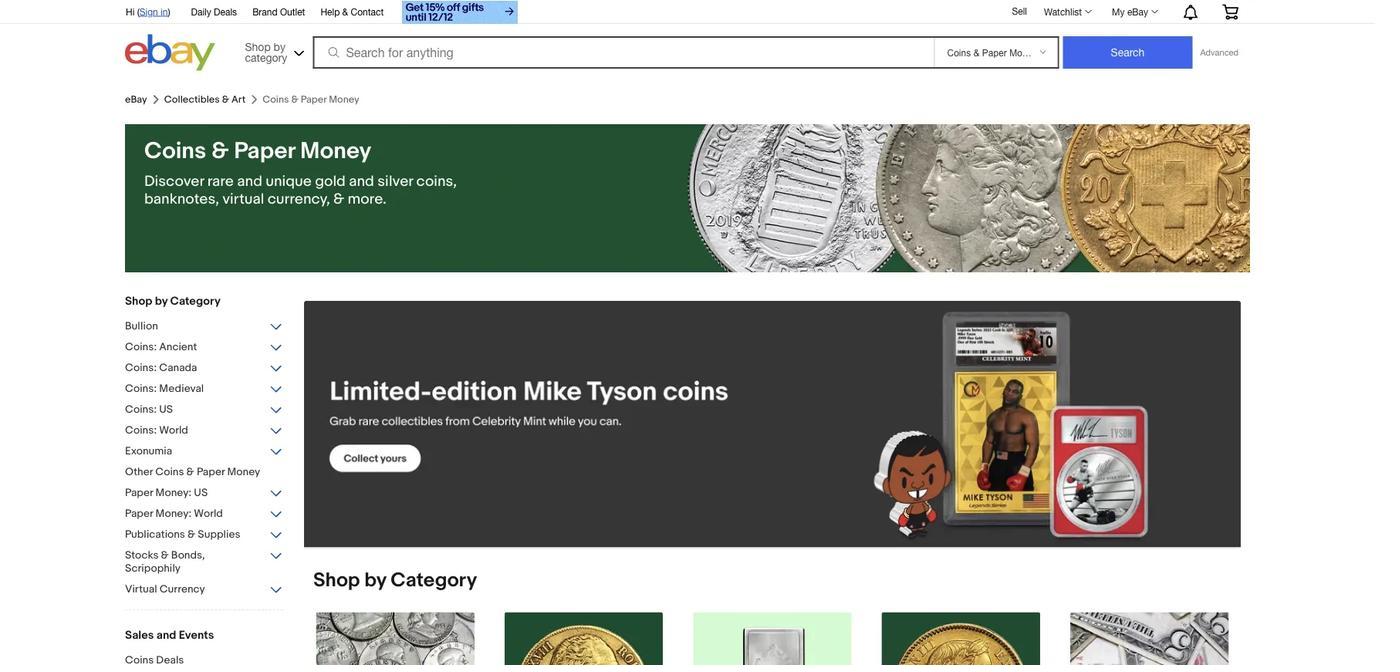 Task type: vqa. For each thing, say whether or not it's contained in the screenshot.
Money within Bullion Coins: Ancient Coins: Canada Coins: Medieval Coins: US Coins: World Exonumia Other Coins & Paper Money Paper Money: US Paper Money: World Publications & Supplies Stocks & Bonds, Scripophily Virtual Currency
yes



Task type: describe. For each thing, give the bounding box(es) containing it.
stocks & bonds, scripophily button
[[125, 549, 283, 577]]

shop by category button
[[238, 34, 308, 68]]

gold
[[315, 173, 346, 191]]

in
[[161, 6, 168, 17]]

help & contact link
[[321, 4, 384, 21]]

paper up publications
[[125, 507, 153, 520]]

sell link
[[1005, 5, 1034, 16]]

& up bonds,
[[188, 528, 195, 541]]

1 coins: from the top
[[125, 340, 157, 354]]

shop by category main content
[[295, 289, 1250, 665]]

0 horizontal spatial us
[[159, 403, 173, 416]]

collectibles & art link
[[164, 94, 246, 106]]

silver
[[378, 173, 413, 191]]

currency
[[159, 583, 205, 596]]

events
[[179, 628, 214, 642]]

other coins & paper money link
[[125, 465, 283, 480]]

scripophily
[[125, 562, 181, 575]]

bullion button
[[125, 320, 283, 334]]

help
[[321, 6, 340, 17]]

collectibles & art
[[164, 94, 246, 106]]

none submit inside shop by category banner
[[1063, 36, 1193, 69]]

coins,
[[416, 173, 457, 191]]

coins: ancient button
[[125, 340, 283, 355]]

daily deals link
[[191, 4, 237, 21]]

medieval
[[159, 382, 204, 395]]

2 horizontal spatial and
[[349, 173, 374, 191]]

category
[[245, 51, 287, 64]]

account navigation
[[117, 0, 1250, 26]]

banknotes,
[[144, 190, 219, 208]]

my ebay
[[1112, 6, 1149, 17]]

coins inside bullion coins: ancient coins: canada coins: medieval coins: us coins: world exonumia other coins & paper money paper money: us paper money: world publications & supplies stocks & bonds, scripophily virtual currency
[[155, 465, 184, 479]]

none text field inside shop by category main content
[[304, 301, 1241, 548]]

virtual
[[223, 190, 264, 208]]

& left art
[[222, 94, 229, 106]]

unique
[[266, 173, 312, 191]]

ancient
[[159, 340, 197, 354]]

shop by category
[[245, 40, 287, 64]]

stocks
[[125, 549, 159, 562]]

1 vertical spatial by
[[155, 294, 168, 308]]

coins: us button
[[125, 403, 283, 418]]

0 horizontal spatial and
[[157, 628, 176, 642]]

ebay inside account navigation
[[1128, 6, 1149, 17]]

bullion
[[125, 320, 158, 333]]

0 horizontal spatial shop
[[125, 294, 152, 308]]

brand
[[253, 6, 278, 17]]

outlet
[[280, 6, 305, 17]]

canada
[[159, 361, 197, 374]]

2 money: from the top
[[156, 507, 192, 520]]

more.
[[348, 190, 387, 208]]

by inside shop by category
[[274, 40, 286, 53]]

brand outlet link
[[253, 4, 305, 21]]

contact
[[351, 6, 384, 17]]

& down publications
[[161, 549, 169, 562]]

sales
[[125, 628, 154, 642]]

& inside help & contact link
[[342, 6, 348, 17]]

sign in link
[[140, 6, 168, 17]]

(
[[137, 6, 140, 17]]

exonumia
[[125, 445, 172, 458]]

your shopping cart image
[[1222, 4, 1240, 19]]

shop inside shop by category
[[245, 40, 271, 53]]

0 horizontal spatial world
[[159, 424, 188, 437]]

5 coins: from the top
[[125, 424, 157, 437]]

advanced
[[1201, 47, 1239, 58]]



Task type: locate. For each thing, give the bounding box(es) containing it.
0 vertical spatial by
[[274, 40, 286, 53]]

money down "exonumia" dropdown button
[[227, 465, 260, 479]]

discover
[[144, 173, 204, 191]]

shop by category
[[125, 294, 221, 308], [313, 569, 477, 593]]

brand outlet
[[253, 6, 305, 17]]

1 horizontal spatial world
[[194, 507, 223, 520]]

coins: medieval button
[[125, 382, 283, 397]]

deals
[[214, 6, 237, 17]]

and right gold
[[349, 173, 374, 191]]

0 horizontal spatial money
[[227, 465, 260, 479]]

publications
[[125, 528, 185, 541]]

art
[[232, 94, 246, 106]]

money inside bullion coins: ancient coins: canada coins: medieval coins: us coins: world exonumia other coins & paper money paper money: us paper money: world publications & supplies stocks & bonds, scripophily virtual currency
[[227, 465, 260, 479]]

and right rare
[[237, 173, 262, 191]]

money up gold
[[300, 137, 372, 165]]

collectibles
[[164, 94, 220, 106]]

coins
[[144, 137, 206, 165], [155, 465, 184, 479]]

us
[[159, 403, 173, 416], [194, 486, 208, 499]]

0 vertical spatial us
[[159, 403, 173, 416]]

rare
[[207, 173, 234, 191]]

2 vertical spatial by
[[365, 569, 386, 593]]

category
[[170, 294, 221, 308], [391, 569, 477, 593]]

sell
[[1012, 5, 1027, 16]]

and right sales
[[157, 628, 176, 642]]

1 horizontal spatial and
[[237, 173, 262, 191]]

us down the medieval
[[159, 403, 173, 416]]

ebay right my
[[1128, 6, 1149, 17]]

1 vertical spatial ebay
[[125, 94, 147, 106]]

2 coins: from the top
[[125, 361, 157, 374]]

paper
[[234, 137, 295, 165], [197, 465, 225, 479], [125, 486, 153, 499], [125, 507, 153, 520]]

paper down other
[[125, 486, 153, 499]]

money: up publications
[[156, 507, 192, 520]]

1 vertical spatial shop by category
[[313, 569, 477, 593]]

1 horizontal spatial by
[[274, 40, 286, 53]]

&
[[342, 6, 348, 17], [222, 94, 229, 106], [211, 137, 229, 165], [334, 190, 344, 208], [186, 465, 194, 479], [188, 528, 195, 541], [161, 549, 169, 562]]

bullion coins: ancient coins: canada coins: medieval coins: us coins: world exonumia other coins & paper money paper money: us paper money: world publications & supplies stocks & bonds, scripophily virtual currency
[[125, 320, 260, 596]]

0 horizontal spatial shop by category
[[125, 294, 221, 308]]

None text field
[[304, 301, 1241, 548]]

help & contact
[[321, 6, 384, 17]]

limited-edition mike tyson coins image
[[304, 301, 1241, 547]]

2 horizontal spatial shop
[[313, 569, 360, 593]]

1 vertical spatial world
[[194, 507, 223, 520]]

paper money: us button
[[125, 486, 283, 501]]

shop inside main content
[[313, 569, 360, 593]]

1 horizontal spatial money
[[300, 137, 372, 165]]

0 vertical spatial coins
[[144, 137, 206, 165]]

hi ( sign in )
[[126, 6, 170, 17]]

paper down "exonumia" dropdown button
[[197, 465, 225, 479]]

other
[[125, 465, 153, 479]]

virtual
[[125, 583, 157, 596]]

coins up the discover
[[144, 137, 206, 165]]

1 vertical spatial money:
[[156, 507, 192, 520]]

0 horizontal spatial ebay
[[125, 94, 147, 106]]

& left more.
[[334, 190, 344, 208]]

watchlist link
[[1036, 2, 1099, 21]]

4 coins: from the top
[[125, 403, 157, 416]]

1 vertical spatial category
[[391, 569, 477, 593]]

& right "help"
[[342, 6, 348, 17]]

& down "exonumia" dropdown button
[[186, 465, 194, 479]]

None submit
[[1063, 36, 1193, 69]]

0 vertical spatial money
[[300, 137, 372, 165]]

watchlist
[[1044, 6, 1082, 17]]

coins: world button
[[125, 424, 283, 438]]

0 vertical spatial shop
[[245, 40, 271, 53]]

bonds,
[[171, 549, 205, 562]]

& up rare
[[211, 137, 229, 165]]

1 vertical spatial money
[[227, 465, 260, 479]]

1 horizontal spatial category
[[391, 569, 477, 593]]

0 vertical spatial shop by category
[[125, 294, 221, 308]]

money:
[[156, 486, 192, 499], [156, 507, 192, 520]]

shop
[[245, 40, 271, 53], [125, 294, 152, 308], [313, 569, 360, 593]]

my
[[1112, 6, 1125, 17]]

hi
[[126, 6, 135, 17]]

coins: canada button
[[125, 361, 283, 376]]

sales and events
[[125, 628, 214, 642]]

my ebay link
[[1104, 2, 1166, 21]]

1 vertical spatial shop
[[125, 294, 152, 308]]

sign
[[140, 6, 158, 17]]

2 horizontal spatial by
[[365, 569, 386, 593]]

by
[[274, 40, 286, 53], [155, 294, 168, 308], [365, 569, 386, 593]]

paper up unique
[[234, 137, 295, 165]]

1 vertical spatial coins
[[155, 465, 184, 479]]

coins inside the coins & paper money discover rare and unique gold and silver coins, banknotes, virtual currency, & more.
[[144, 137, 206, 165]]

Search for anything text field
[[315, 38, 931, 67]]

daily deals
[[191, 6, 237, 17]]

0 horizontal spatial by
[[155, 294, 168, 308]]

ebay link
[[125, 94, 147, 106]]

ebay left collectibles
[[125, 94, 147, 106]]

1 horizontal spatial shop by category
[[313, 569, 477, 593]]

3 coins: from the top
[[125, 382, 157, 395]]

and
[[237, 173, 262, 191], [349, 173, 374, 191], [157, 628, 176, 642]]

ebay
[[1128, 6, 1149, 17], [125, 94, 147, 106]]

us down other coins & paper money link
[[194, 486, 208, 499]]

)
[[168, 6, 170, 17]]

2 vertical spatial shop
[[313, 569, 360, 593]]

paper money: world button
[[125, 507, 283, 522]]

exonumia button
[[125, 445, 283, 459]]

list
[[295, 612, 1250, 665]]

shop by category banner
[[117, 0, 1250, 75]]

coins:
[[125, 340, 157, 354], [125, 361, 157, 374], [125, 382, 157, 395], [125, 403, 157, 416], [125, 424, 157, 437]]

1 vertical spatial us
[[194, 486, 208, 499]]

money
[[300, 137, 372, 165], [227, 465, 260, 479]]

1 horizontal spatial us
[[194, 486, 208, 499]]

virtual currency button
[[125, 583, 283, 597]]

0 horizontal spatial category
[[170, 294, 221, 308]]

paper inside the coins & paper money discover rare and unique gold and silver coins, banknotes, virtual currency, & more.
[[234, 137, 295, 165]]

coins down exonumia
[[155, 465, 184, 479]]

world up exonumia
[[159, 424, 188, 437]]

1 horizontal spatial ebay
[[1128, 6, 1149, 17]]

money inside the coins & paper money discover rare and unique gold and silver coins, banknotes, virtual currency, & more.
[[300, 137, 372, 165]]

shop by category inside main content
[[313, 569, 477, 593]]

0 vertical spatial world
[[159, 424, 188, 437]]

get an extra 15% off image
[[402, 1, 518, 24]]

publications & supplies button
[[125, 528, 283, 543]]

1 money: from the top
[[156, 486, 192, 499]]

coins & paper money discover rare and unique gold and silver coins, banknotes, virtual currency, & more.
[[144, 137, 457, 208]]

daily
[[191, 6, 211, 17]]

0 vertical spatial money:
[[156, 486, 192, 499]]

0 vertical spatial category
[[170, 294, 221, 308]]

supplies
[[198, 528, 241, 541]]

money: down other coins & paper money link
[[156, 486, 192, 499]]

category inside main content
[[391, 569, 477, 593]]

advanced link
[[1193, 37, 1247, 68]]

world down paper money: us dropdown button
[[194, 507, 223, 520]]

by inside main content
[[365, 569, 386, 593]]

world
[[159, 424, 188, 437], [194, 507, 223, 520]]

0 vertical spatial ebay
[[1128, 6, 1149, 17]]

1 horizontal spatial shop
[[245, 40, 271, 53]]

currency,
[[268, 190, 330, 208]]



